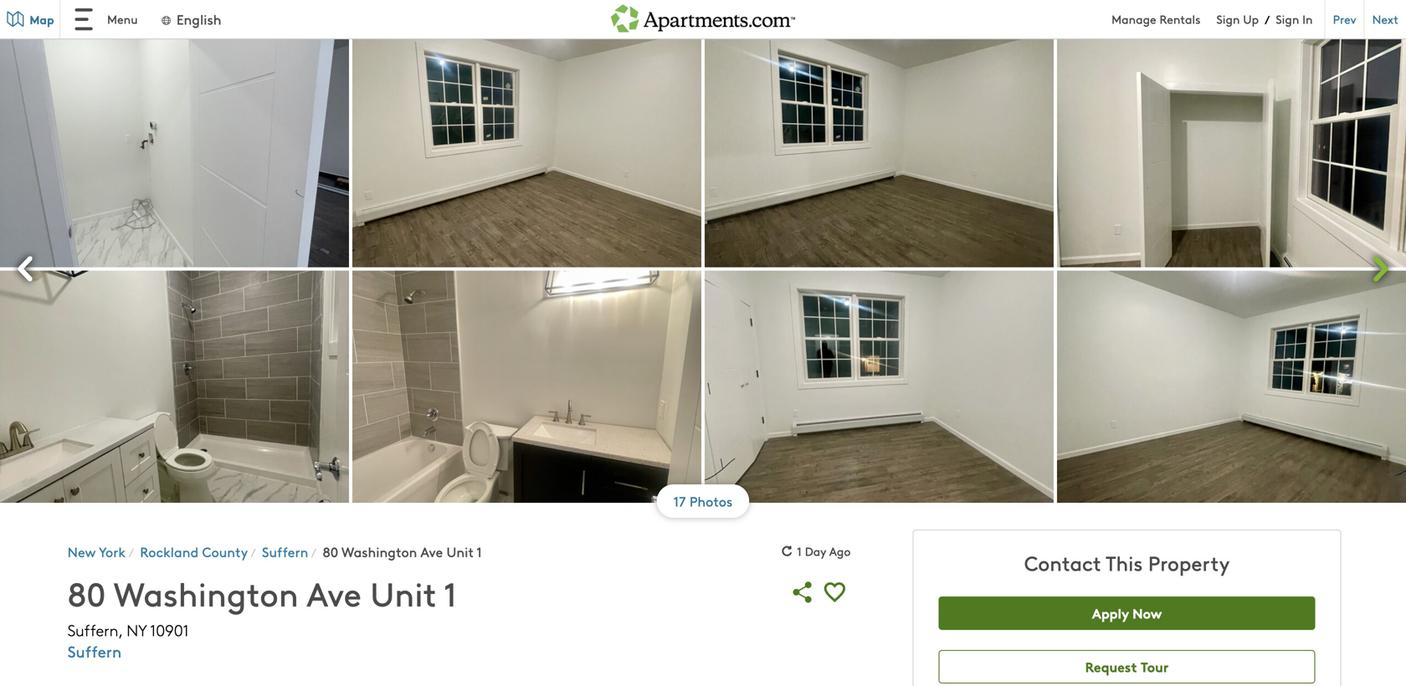 Task type: describe. For each thing, give the bounding box(es) containing it.
english link
[[160, 10, 221, 28]]

new york
[[68, 543, 126, 562]]

1 for 80 washington ave unit 1
[[477, 543, 482, 562]]

1 sign from the left
[[1217, 11, 1241, 27]]

rockland
[[140, 543, 199, 562]]

apply
[[1093, 604, 1130, 623]]

next link
[[1365, 0, 1407, 39]]

rentals
[[1160, 11, 1201, 27]]

york
[[99, 543, 126, 562]]

apartments.com logo image
[[611, 0, 796, 32]]

next
[[1373, 11, 1399, 27]]

2 sign from the left
[[1276, 11, 1300, 27]]

80 washington ave unit 1
[[323, 543, 482, 562]]

next image
[[1360, 249, 1400, 289]]

washington for 80 washington ave unit 1 suffern , ny 10901 suffern
[[114, 571, 299, 616]]

manage rentals link
[[1112, 11, 1217, 27]]

request tour button
[[939, 651, 1316, 684]]

80 washington ave unit 1 suffern , ny 10901 suffern
[[68, 571, 457, 662]]

/
[[1266, 11, 1271, 27]]

request
[[1086, 658, 1138, 677]]

prev link
[[1325, 0, 1365, 39]]

prev
[[1334, 11, 1357, 27]]

previous image
[[7, 249, 47, 289]]

17 photos button
[[661, 492, 746, 511]]

menu button
[[60, 0, 151, 39]]

ago
[[830, 544, 851, 560]]

now
[[1133, 604, 1163, 623]]

contact
[[1025, 550, 1102, 577]]

photos
[[690, 492, 733, 511]]

manage
[[1112, 11, 1157, 27]]

17 photos
[[674, 492, 733, 511]]

apply now button
[[939, 597, 1316, 631]]

rockland county link
[[140, 543, 248, 562]]

county
[[202, 543, 248, 562]]

80 for 80 washington ave unit 1
[[323, 543, 338, 562]]

sign in link
[[1276, 11, 1314, 27]]

tour
[[1141, 658, 1169, 677]]

10901
[[150, 620, 189, 641]]



Task type: vqa. For each thing, say whether or not it's contained in the screenshot.
building photo - the avenue at east falls
no



Task type: locate. For each thing, give the bounding box(es) containing it.
washington inside 80 washington ave unit 1 suffern , ny 10901 suffern
[[114, 571, 299, 616]]

unit for 80 washington ave unit 1 suffern , ny 10901 suffern
[[371, 571, 437, 616]]

contact this property
[[1025, 550, 1230, 577]]

new
[[68, 543, 96, 562]]

sign up link
[[1217, 11, 1260, 27]]

unit for 80 washington ave unit 1
[[447, 543, 474, 562]]

unit inside 80 washington ave unit 1 suffern , ny 10901 suffern
[[371, 571, 437, 616]]

ave
[[421, 543, 443, 562], [307, 571, 362, 616]]

1 horizontal spatial unit
[[447, 543, 474, 562]]

0 horizontal spatial unit
[[371, 571, 437, 616]]

0 horizontal spatial 1
[[444, 571, 457, 616]]

in
[[1303, 11, 1314, 27]]

0 horizontal spatial sign
[[1217, 11, 1241, 27]]

80 for 80 washington ave unit 1 suffern , ny 10901 suffern
[[68, 571, 106, 616]]

day
[[805, 544, 827, 560]]

0 horizontal spatial washington
[[114, 571, 299, 616]]

2 horizontal spatial 1
[[798, 544, 802, 560]]

suffern link
[[262, 543, 308, 562], [68, 641, 122, 662]]

1 vertical spatial unit
[[371, 571, 437, 616]]

ave for 80 washington ave unit 1
[[421, 543, 443, 562]]

1 horizontal spatial 1
[[477, 543, 482, 562]]

1
[[477, 543, 482, 562], [798, 544, 802, 560], [444, 571, 457, 616]]

new york link
[[68, 543, 126, 562]]

1 vertical spatial suffern link
[[68, 641, 122, 662]]

1 horizontal spatial 80
[[323, 543, 338, 562]]

0 horizontal spatial 80
[[68, 571, 106, 616]]

1 horizontal spatial suffern link
[[262, 543, 308, 562]]

washington for 80 washington ave unit 1
[[342, 543, 417, 562]]

sign
[[1217, 11, 1241, 27], [1276, 11, 1300, 27]]

unit
[[447, 543, 474, 562], [371, 571, 437, 616]]

menu
[[107, 11, 138, 27]]

1 for 80 washington ave unit 1 suffern , ny 10901 suffern
[[444, 571, 457, 616]]

ave for 80 washington ave unit 1 suffern , ny 10901 suffern
[[307, 571, 362, 616]]

sign left up in the top of the page
[[1217, 11, 1241, 27]]

apply now
[[1093, 604, 1163, 623]]

map link
[[0, 0, 60, 39]]

0 horizontal spatial ave
[[307, 571, 362, 616]]

0 vertical spatial suffern link
[[262, 543, 308, 562]]

rockland county
[[140, 543, 248, 562]]

suffern
[[262, 543, 308, 562], [68, 620, 118, 641], [68, 641, 122, 662]]

1 day ago
[[798, 544, 851, 560]]

1 horizontal spatial ave
[[421, 543, 443, 562]]

washington
[[342, 543, 417, 562], [114, 571, 299, 616]]

1 horizontal spatial washington
[[342, 543, 417, 562]]

property
[[1149, 550, 1230, 577]]

0 vertical spatial unit
[[447, 543, 474, 562]]

1 vertical spatial ave
[[307, 571, 362, 616]]

0 vertical spatial ave
[[421, 543, 443, 562]]

this
[[1107, 550, 1144, 577]]

0 vertical spatial 80
[[323, 543, 338, 562]]

up
[[1244, 11, 1260, 27]]

,
[[118, 620, 122, 641]]

1 vertical spatial washington
[[114, 571, 299, 616]]

1 vertical spatial 80
[[68, 571, 106, 616]]

1 inside 80 washington ave unit 1 suffern , ny 10901 suffern
[[444, 571, 457, 616]]

0 vertical spatial washington
[[342, 543, 417, 562]]

sign left the in
[[1276, 11, 1300, 27]]

suffern link right county
[[262, 543, 308, 562]]

english
[[177, 10, 221, 28]]

share listing image
[[788, 577, 819, 609]]

80
[[323, 543, 338, 562], [68, 571, 106, 616]]

80 inside 80 washington ave unit 1 suffern , ny 10901 suffern
[[68, 571, 106, 616]]

1 horizontal spatial sign
[[1276, 11, 1300, 27]]

request tour
[[1086, 658, 1169, 677]]

ny
[[127, 620, 147, 641]]

suffern link left ny
[[68, 641, 122, 662]]

map
[[30, 11, 54, 28]]

ave inside 80 washington ave unit 1 suffern , ny 10901 suffern
[[307, 571, 362, 616]]

manage rentals sign up / sign in
[[1112, 11, 1314, 27]]

17
[[674, 492, 686, 511]]

0 horizontal spatial suffern link
[[68, 641, 122, 662]]



